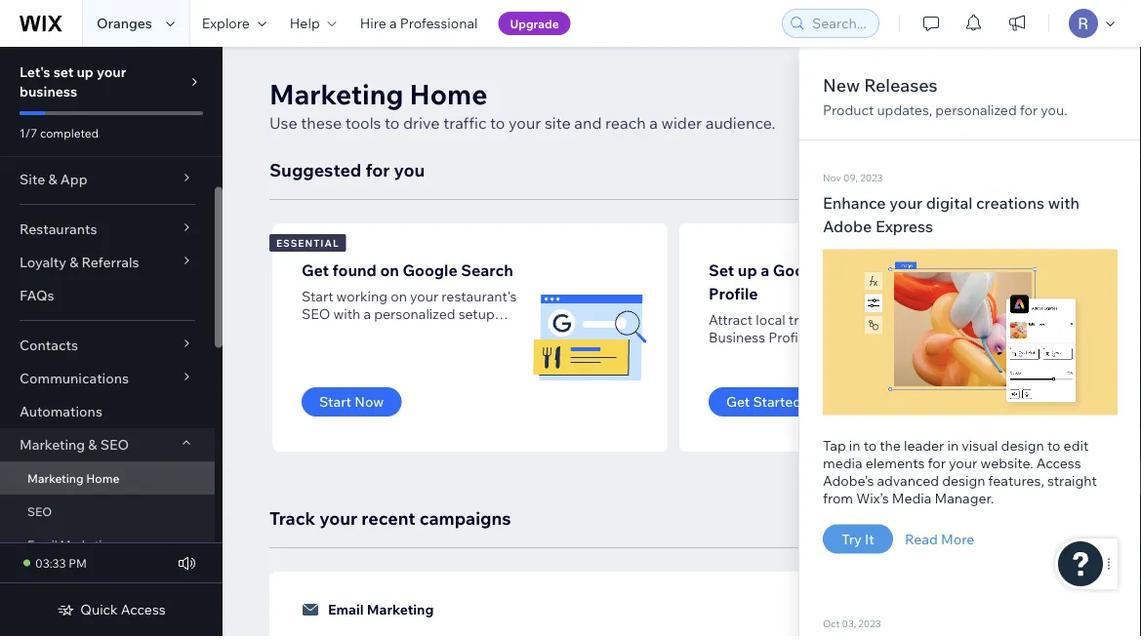 Task type: vqa. For each thing, say whether or not it's contained in the screenshot.
Easily
no



Task type: locate. For each thing, give the bounding box(es) containing it.
your left site's
[[742, 347, 771, 364]]

& inside popup button
[[88, 437, 97, 454]]

get inside button
[[727, 394, 750, 411]]

from down attract on the right
[[709, 347, 739, 364]]

seo inside popup button
[[100, 437, 129, 454]]

0 horizontal spatial from
[[709, 347, 739, 364]]

a down working
[[364, 306, 371, 323]]

0 horizontal spatial &
[[48, 171, 57, 188]]

0 horizontal spatial for
[[366, 159, 390, 181]]

campaigns
[[420, 507, 511, 529]]

your right set
[[97, 63, 126, 81]]

wix's
[[857, 490, 889, 507]]

in right tap
[[850, 437, 861, 454]]

google up local
[[773, 261, 828, 280]]

up
[[77, 63, 94, 81], [738, 261, 758, 280]]

traffic right local
[[789, 312, 827, 329]]

0 vertical spatial start
[[302, 288, 333, 305]]

the
[[880, 437, 901, 454]]

read
[[905, 531, 938, 548]]

0 vertical spatial email marketing
[[27, 538, 116, 552]]

0 vertical spatial access
[[1037, 455, 1082, 472]]

your down visual
[[949, 455, 978, 472]]

creations
[[977, 193, 1045, 212]]

for down leader
[[928, 455, 946, 472]]

1/7
[[20, 126, 37, 140]]

marketing down marketing & seo
[[27, 471, 84, 486]]

seo down automations link
[[100, 437, 129, 454]]

a
[[390, 15, 397, 32], [650, 113, 658, 133], [761, 261, 770, 280], [364, 306, 371, 323], [860, 312, 868, 329]]

1 vertical spatial access
[[121, 602, 166, 619]]

personalized right updates,
[[936, 102, 1017, 119]]

marketing down track your recent campaigns
[[367, 602, 434, 619]]

0 vertical spatial personalized
[[936, 102, 1017, 119]]

0 horizontal spatial email marketing
[[27, 538, 116, 552]]

with down working
[[334, 306, 361, 323]]

1 google from the left
[[403, 261, 458, 280]]

quick access button
[[57, 602, 166, 619]]

for
[[1021, 102, 1038, 119], [366, 159, 390, 181], [928, 455, 946, 472]]

0 vertical spatial and
[[575, 113, 602, 133]]

2023
[[861, 171, 883, 184], [859, 618, 881, 630]]

get for started
[[727, 394, 750, 411]]

site & app button
[[0, 163, 215, 196]]

design up website.
[[1002, 437, 1045, 454]]

seo up 'checklist.'
[[302, 306, 330, 323]]

1 horizontal spatial google
[[773, 261, 828, 280]]

up right set
[[77, 63, 94, 81]]

1 vertical spatial personalized
[[374, 306, 456, 323]]

0 horizontal spatial up
[[77, 63, 94, 81]]

list containing get found on google search
[[270, 224, 1119, 452]]

1 vertical spatial and
[[813, 329, 837, 346]]

start left now on the bottom of page
[[319, 394, 352, 411]]

traffic right "drive"
[[444, 113, 487, 133]]

0 vertical spatial profile
[[709, 284, 759, 304]]

1 in from the left
[[850, 437, 861, 454]]

design up manager.
[[943, 472, 986, 489]]

2 horizontal spatial &
[[88, 437, 97, 454]]

site & app
[[20, 171, 87, 188]]

0 vertical spatial for
[[1021, 102, 1038, 119]]

it
[[895, 329, 904, 346]]

communications
[[20, 370, 129, 387]]

your inside set up a google business profile attract local traffic with a business profile and manage it from your site's dashboard.
[[742, 347, 771, 364]]

0 vertical spatial up
[[77, 63, 94, 81]]

home inside marketing home use these tools to drive traffic to your site and reach a wider audience.
[[410, 77, 488, 111]]

2 vertical spatial seo
[[27, 504, 52, 519]]

automations
[[20, 403, 102, 420]]

google inside set up a google business profile attract local traffic with a business profile and manage it from your site's dashboard.
[[773, 261, 828, 280]]

email marketing down recent at the left bottom of the page
[[328, 602, 434, 619]]

get left started
[[727, 394, 750, 411]]

1 vertical spatial seo
[[100, 437, 129, 454]]

google
[[403, 261, 458, 280], [773, 261, 828, 280]]

recent
[[362, 507, 416, 529]]

09,
[[844, 171, 859, 184]]

google for a
[[773, 261, 828, 280]]

email marketing
[[27, 538, 116, 552], [328, 602, 434, 619]]

0 vertical spatial design
[[1002, 437, 1045, 454]]

hire a professional link
[[348, 0, 490, 47]]

and inside set up a google business profile attract local traffic with a business profile and manage it from your site's dashboard.
[[813, 329, 837, 346]]

1 vertical spatial on
[[391, 288, 407, 305]]

your left restaurant's on the top left
[[410, 288, 439, 305]]

1 horizontal spatial design
[[1002, 437, 1045, 454]]

on right working
[[391, 288, 407, 305]]

business down attract on the right
[[709, 329, 766, 346]]

with
[[1049, 193, 1080, 212], [334, 306, 361, 323], [830, 312, 857, 329]]

0 vertical spatial home
[[410, 77, 488, 111]]

0 vertical spatial on
[[380, 261, 399, 280]]

up right 'set'
[[738, 261, 758, 280]]

1 horizontal spatial up
[[738, 261, 758, 280]]

email marketing inside email marketing link
[[27, 538, 116, 552]]

0 horizontal spatial home
[[86, 471, 120, 486]]

1 horizontal spatial in
[[948, 437, 959, 454]]

& down automations link
[[88, 437, 97, 454]]

personalized down working
[[374, 306, 456, 323]]

2 horizontal spatial seo
[[302, 306, 330, 323]]

& right loyalty
[[69, 254, 78, 271]]

2023 right "03,"
[[859, 618, 881, 630]]

on
[[380, 261, 399, 280], [391, 288, 407, 305]]

1 horizontal spatial email marketing
[[328, 602, 434, 619]]

get inside "get found on google search start working on your restaurant's seo with a personalized setup checklist."
[[302, 261, 329, 280]]

0 horizontal spatial traffic
[[444, 113, 487, 133]]

0 horizontal spatial with
[[334, 306, 361, 323]]

1 vertical spatial home
[[86, 471, 120, 486]]

2 horizontal spatial with
[[1049, 193, 1080, 212]]

traffic
[[444, 113, 487, 133], [789, 312, 827, 329]]

0 horizontal spatial google
[[403, 261, 458, 280]]

personalized inside new releases product updates, personalized for you.
[[936, 102, 1017, 119]]

found
[[333, 261, 377, 280]]

marketing down automations
[[20, 437, 85, 454]]

manager.
[[935, 490, 995, 507]]

for left you
[[366, 159, 390, 181]]

1 horizontal spatial and
[[813, 329, 837, 346]]

2023 inside nov 09, 2023 enhance your digital creations with adobe express
[[861, 171, 883, 184]]

set up a google business profile attract local traffic with a business profile and manage it from your site's dashboard.
[[709, 261, 904, 364]]

0 horizontal spatial profile
[[709, 284, 759, 304]]

product
[[823, 102, 874, 119]]

0 vertical spatial business
[[832, 261, 898, 280]]

to left site
[[490, 113, 505, 133]]

google inside "get found on google search start working on your restaurant's seo with a personalized setup checklist."
[[403, 261, 458, 280]]

loyalty
[[20, 254, 66, 271]]

pm
[[69, 556, 87, 571]]

for inside tap in to the leader in visual design to edit media elements for your website. access adobe's advanced design features, straight from wix's media manager.
[[928, 455, 946, 472]]

start
[[302, 288, 333, 305], [319, 394, 352, 411]]

digital
[[927, 193, 973, 212]]

home down 'marketing & seo' popup button on the bottom of page
[[86, 471, 120, 486]]

1 horizontal spatial &
[[69, 254, 78, 271]]

2 vertical spatial &
[[88, 437, 97, 454]]

personalized
[[936, 102, 1017, 119], [374, 306, 456, 323]]

website.
[[981, 455, 1034, 472]]

1 horizontal spatial home
[[410, 77, 488, 111]]

with up manage
[[830, 312, 857, 329]]

faqs link
[[0, 279, 215, 313]]

with inside set up a google business profile attract local traffic with a business profile and manage it from your site's dashboard.
[[830, 312, 857, 329]]

track
[[270, 507, 316, 529]]

2 in from the left
[[948, 437, 959, 454]]

1 horizontal spatial get
[[727, 394, 750, 411]]

your left site
[[509, 113, 541, 133]]

for left you.
[[1021, 102, 1038, 119]]

now
[[355, 394, 384, 411]]

visual
[[962, 437, 999, 454]]

access up straight
[[1037, 455, 1082, 472]]

faqs
[[20, 287, 54, 304]]

marketing inside marketing home use these tools to drive traffic to your site and reach a wider audience.
[[270, 77, 404, 111]]

home up "drive"
[[410, 77, 488, 111]]

0 vertical spatial email
[[27, 538, 58, 552]]

traffic inside set up a google business profile attract local traffic with a business profile and manage it from your site's dashboard.
[[789, 312, 827, 329]]

in left visual
[[948, 437, 959, 454]]

referrals
[[82, 254, 139, 271]]

site's
[[774, 347, 806, 364]]

1 horizontal spatial with
[[830, 312, 857, 329]]

0 horizontal spatial access
[[121, 602, 166, 619]]

Search... field
[[807, 10, 873, 37]]

1/7 completed
[[20, 126, 99, 140]]

personalized inside "get found on google search start working on your restaurant's seo with a personalized setup checklist."
[[374, 306, 456, 323]]

profile up site's
[[769, 329, 810, 346]]

local
[[756, 312, 786, 329]]

and right site
[[575, 113, 602, 133]]

read more
[[905, 531, 975, 548]]

new
[[823, 74, 861, 96]]

2 google from the left
[[773, 261, 828, 280]]

1 vertical spatial business
[[709, 329, 766, 346]]

a inside "get found on google search start working on your restaurant's seo with a personalized setup checklist."
[[364, 306, 371, 323]]

start up 'checklist.'
[[302, 288, 333, 305]]

explore
[[202, 15, 250, 32]]

and up dashboard.
[[813, 329, 837, 346]]

0 horizontal spatial in
[[850, 437, 861, 454]]

1 vertical spatial traffic
[[789, 312, 827, 329]]

on right found
[[380, 261, 399, 280]]

your
[[97, 63, 126, 81], [509, 113, 541, 133], [890, 193, 923, 212], [410, 288, 439, 305], [742, 347, 771, 364], [949, 455, 978, 472], [320, 507, 358, 529]]

1 horizontal spatial personalized
[[936, 102, 1017, 119]]

marketing & seo
[[20, 437, 129, 454]]

1 horizontal spatial traffic
[[789, 312, 827, 329]]

adobe
[[823, 216, 873, 236]]

marketing up these
[[270, 77, 404, 111]]

get down essential
[[302, 261, 329, 280]]

0 vertical spatial seo
[[302, 306, 330, 323]]

1 vertical spatial &
[[69, 254, 78, 271]]

home inside sidebar element
[[86, 471, 120, 486]]

loyalty & referrals
[[20, 254, 139, 271]]

list
[[270, 224, 1119, 452]]

elements
[[866, 455, 925, 472]]

0 vertical spatial from
[[709, 347, 739, 364]]

0 vertical spatial traffic
[[444, 113, 487, 133]]

1 vertical spatial from
[[823, 490, 854, 507]]

your inside "get found on google search start working on your restaurant's seo with a personalized setup checklist."
[[410, 288, 439, 305]]

0 horizontal spatial email
[[27, 538, 58, 552]]

your up express
[[890, 193, 923, 212]]

& right site
[[48, 171, 57, 188]]

seo
[[302, 306, 330, 323], [100, 437, 129, 454], [27, 504, 52, 519]]

restaurants
[[20, 221, 97, 238]]

0 horizontal spatial and
[[575, 113, 602, 133]]

1 horizontal spatial email
[[328, 602, 364, 619]]

2023 right 09,
[[861, 171, 883, 184]]

marketing
[[270, 77, 404, 111], [20, 437, 85, 454], [27, 471, 84, 486], [60, 538, 116, 552], [367, 602, 434, 619]]

2 horizontal spatial for
[[1021, 102, 1038, 119]]

hire
[[360, 15, 387, 32]]

your right track
[[320, 507, 358, 529]]

quick access
[[80, 602, 166, 619]]

1 vertical spatial 2023
[[859, 618, 881, 630]]

0 vertical spatial 2023
[[861, 171, 883, 184]]

let's
[[20, 63, 50, 81]]

releases
[[865, 74, 938, 96]]

seo down marketing home
[[27, 504, 52, 519]]

from down adobe's
[[823, 490, 854, 507]]

0 vertical spatial get
[[302, 261, 329, 280]]

a left wider
[[650, 113, 658, 133]]

&
[[48, 171, 57, 188], [69, 254, 78, 271], [88, 437, 97, 454]]

1 vertical spatial up
[[738, 261, 758, 280]]

google up restaurant's on the top left
[[403, 261, 458, 280]]

1 horizontal spatial from
[[823, 490, 854, 507]]

with right creations
[[1049, 193, 1080, 212]]

marketing for marketing home
[[27, 471, 84, 486]]

1 horizontal spatial access
[[1037, 455, 1082, 472]]

1 horizontal spatial for
[[928, 455, 946, 472]]

reach
[[606, 113, 646, 133]]

marketing inside popup button
[[20, 437, 85, 454]]

for inside new releases product updates, personalized for you.
[[1021, 102, 1038, 119]]

1 horizontal spatial profile
[[769, 329, 810, 346]]

get
[[302, 261, 329, 280], [727, 394, 750, 411]]

business down adobe
[[832, 261, 898, 280]]

to
[[385, 113, 400, 133], [490, 113, 505, 133], [864, 437, 877, 454], [1048, 437, 1061, 454]]

0 vertical spatial &
[[48, 171, 57, 188]]

1 vertical spatial email
[[328, 602, 364, 619]]

1 vertical spatial get
[[727, 394, 750, 411]]

get started button
[[709, 388, 820, 417]]

started
[[753, 394, 802, 411]]

set
[[709, 261, 735, 280]]

1 vertical spatial start
[[319, 394, 352, 411]]

site
[[545, 113, 571, 133]]

0 horizontal spatial get
[[302, 261, 329, 280]]

to left edit
[[1048, 437, 1061, 454]]

profile up attract on the right
[[709, 284, 759, 304]]

1 horizontal spatial seo
[[100, 437, 129, 454]]

email marketing up pm
[[27, 538, 116, 552]]

1 vertical spatial design
[[943, 472, 986, 489]]

2 vertical spatial for
[[928, 455, 946, 472]]

0 horizontal spatial personalized
[[374, 306, 456, 323]]

and
[[575, 113, 602, 133], [813, 329, 837, 346]]

restaurants button
[[0, 213, 215, 246]]

1 vertical spatial email marketing
[[328, 602, 434, 619]]

access right quick
[[121, 602, 166, 619]]



Task type: describe. For each thing, give the bounding box(es) containing it.
help
[[290, 15, 320, 32]]

you
[[394, 159, 425, 181]]

your inside "let's set up your business"
[[97, 63, 126, 81]]

checklist.
[[302, 323, 362, 340]]

nov
[[823, 171, 842, 184]]

attract
[[709, 312, 753, 329]]

manage
[[840, 329, 892, 346]]

a inside marketing home use these tools to drive traffic to your site and reach a wider audience.
[[650, 113, 658, 133]]

tools
[[345, 113, 381, 133]]

0 horizontal spatial business
[[709, 329, 766, 346]]

get found on google search start working on your restaurant's seo with a personalized setup checklist.
[[302, 261, 517, 340]]

2023 for oct 03, 2023
[[859, 618, 881, 630]]

dashboard.
[[809, 347, 881, 364]]

marketing home
[[27, 471, 120, 486]]

a up manage
[[860, 312, 868, 329]]

start inside "get found on google search start working on your restaurant's seo with a personalized setup checklist."
[[302, 288, 333, 305]]

google for on
[[403, 261, 458, 280]]

search
[[461, 261, 514, 280]]

oct
[[823, 618, 840, 630]]

nov 09, 2023 enhance your digital creations with adobe express
[[823, 171, 1080, 236]]

get started
[[727, 394, 802, 411]]

express
[[876, 216, 934, 236]]

contacts button
[[0, 329, 215, 362]]

app
[[60, 171, 87, 188]]

to left 'the'
[[864, 437, 877, 454]]

try it link
[[823, 525, 894, 554]]

oct 03, 2023
[[823, 618, 881, 630]]

start now
[[319, 394, 384, 411]]

advanced
[[878, 472, 940, 489]]

upgrade button
[[499, 12, 571, 35]]

media
[[823, 455, 863, 472]]

email marketing link
[[0, 528, 215, 562]]

with inside nov 09, 2023 enhance your digital creations with adobe express
[[1049, 193, 1080, 212]]

enhance
[[823, 193, 886, 212]]

marketing for marketing & seo
[[20, 437, 85, 454]]

a right 'set'
[[761, 261, 770, 280]]

these
[[301, 113, 342, 133]]

media
[[893, 490, 932, 507]]

setup
[[459, 306, 495, 323]]

tap
[[823, 437, 846, 454]]

& for loyalty
[[69, 254, 78, 271]]

it
[[865, 531, 875, 548]]

access inside "button"
[[121, 602, 166, 619]]

from inside tap in to the leader in visual design to edit media elements for your website. access adobe's advanced design features, straight from wix's media manager.
[[823, 490, 854, 507]]

ascend_suggestions.restaurant.seo1.title image
[[532, 279, 649, 397]]

start now button
[[302, 388, 402, 417]]

let's set up your business
[[20, 63, 126, 100]]

sidebar element
[[0, 47, 223, 637]]

your inside tap in to the leader in visual design to edit media elements for your website. access adobe's advanced design features, straight from wix's media manager.
[[949, 455, 978, 472]]

track your recent campaigns
[[270, 507, 511, 529]]

1 horizontal spatial business
[[832, 261, 898, 280]]

features,
[[989, 472, 1045, 489]]

communications button
[[0, 362, 215, 396]]

home for marketing home
[[86, 471, 120, 486]]

suggested for you
[[270, 159, 425, 181]]

try it
[[842, 531, 875, 548]]

oranges
[[97, 15, 152, 32]]

up inside set up a google business profile attract local traffic with a business profile and manage it from your site's dashboard.
[[738, 261, 758, 280]]

start inside button
[[319, 394, 352, 411]]

completed
[[40, 126, 99, 140]]

traffic inside marketing home use these tools to drive traffic to your site and reach a wider audience.
[[444, 113, 487, 133]]

audience.
[[706, 113, 776, 133]]

1 vertical spatial profile
[[769, 329, 810, 346]]

03:33 pm
[[35, 556, 87, 571]]

03:33
[[35, 556, 66, 571]]

leader
[[904, 437, 945, 454]]

0 horizontal spatial seo
[[27, 504, 52, 519]]

working
[[337, 288, 388, 305]]

1 vertical spatial for
[[366, 159, 390, 181]]

upgrade
[[510, 16, 559, 31]]

tap in to the leader in visual design to edit media elements for your website. access adobe's advanced design features, straight from wix's media manager.
[[823, 437, 1098, 507]]

set
[[53, 63, 74, 81]]

automations link
[[0, 396, 215, 429]]

help button
[[278, 0, 348, 47]]

03,
[[842, 618, 857, 630]]

from inside set up a google business profile attract local traffic with a business profile and manage it from your site's dashboard.
[[709, 347, 739, 364]]

& for marketing
[[88, 437, 97, 454]]

marketing home link
[[0, 462, 215, 495]]

restaurant's
[[442, 288, 517, 305]]

suggested
[[270, 159, 362, 181]]

site
[[20, 171, 45, 188]]

new releases product updates, personalized for you.
[[823, 74, 1068, 119]]

marketing for marketing home use these tools to drive traffic to your site and reach a wider audience.
[[270, 77, 404, 111]]

and inside marketing home use these tools to drive traffic to your site and reach a wider audience.
[[575, 113, 602, 133]]

essential
[[276, 237, 340, 249]]

up inside "let's set up your business"
[[77, 63, 94, 81]]

with inside "get found on google search start working on your restaurant's seo with a personalized setup checklist."
[[334, 306, 361, 323]]

loyalty & referrals button
[[0, 246, 215, 279]]

professional
[[400, 15, 478, 32]]

try
[[842, 531, 862, 548]]

0 horizontal spatial design
[[943, 472, 986, 489]]

straight
[[1048, 472, 1098, 489]]

edit
[[1064, 437, 1089, 454]]

& for site
[[48, 171, 57, 188]]

business
[[20, 83, 77, 100]]

2023 for nov 09, 2023 enhance your digital creations with adobe express
[[861, 171, 883, 184]]

email inside sidebar element
[[27, 538, 58, 552]]

marketing up pm
[[60, 538, 116, 552]]

you.
[[1042, 102, 1068, 119]]

drive
[[403, 113, 440, 133]]

a right hire
[[390, 15, 397, 32]]

updates,
[[877, 102, 933, 119]]

read more link
[[905, 531, 975, 548]]

access inside tap in to the leader in visual design to edit media elements for your website. access adobe's advanced design features, straight from wix's media manager.
[[1037, 455, 1082, 472]]

seo inside "get found on google search start working on your restaurant's seo with a personalized setup checklist."
[[302, 306, 330, 323]]

your inside marketing home use these tools to drive traffic to your site and reach a wider audience.
[[509, 113, 541, 133]]

get for found
[[302, 261, 329, 280]]

to right tools
[[385, 113, 400, 133]]

home for marketing home use these tools to drive traffic to your site and reach a wider audience.
[[410, 77, 488, 111]]

your inside nov 09, 2023 enhance your digital creations with adobe express
[[890, 193, 923, 212]]



